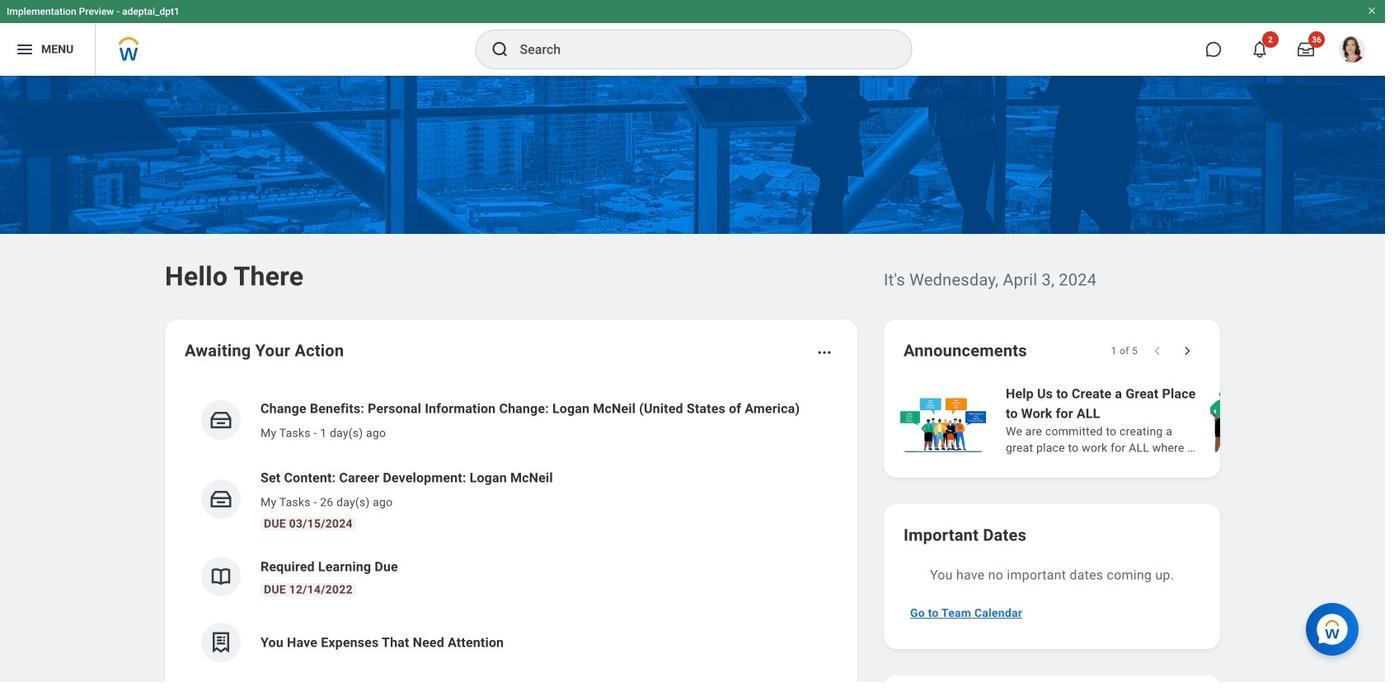 Task type: describe. For each thing, give the bounding box(es) containing it.
search image
[[490, 40, 510, 59]]

notifications large image
[[1252, 41, 1268, 58]]

dashboard expenses image
[[209, 631, 233, 655]]

book open image
[[209, 565, 233, 589]]

1 horizontal spatial list
[[897, 383, 1385, 458]]

2 inbox image from the top
[[209, 487, 233, 512]]

chevron left small image
[[1149, 343, 1166, 359]]

related actions image
[[816, 345, 833, 361]]

inbox large image
[[1298, 41, 1314, 58]]

0 horizontal spatial list
[[185, 386, 838, 676]]



Task type: locate. For each thing, give the bounding box(es) containing it.
list
[[897, 383, 1385, 458], [185, 386, 838, 676]]

close environment banner image
[[1367, 6, 1377, 16]]

0 vertical spatial inbox image
[[209, 408, 233, 433]]

status
[[1111, 345, 1138, 358]]

1 vertical spatial inbox image
[[209, 487, 233, 512]]

chevron right small image
[[1179, 343, 1195, 359]]

banner
[[0, 0, 1385, 76]]

inbox image
[[209, 408, 233, 433], [209, 487, 233, 512]]

justify image
[[15, 40, 35, 59]]

profile logan mcneil image
[[1339, 36, 1365, 66]]

Search Workday  search field
[[520, 31, 878, 68]]

1 inbox image from the top
[[209, 408, 233, 433]]

main content
[[0, 76, 1385, 683]]



Task type: vqa. For each thing, say whether or not it's contained in the screenshot.
justify image
yes



